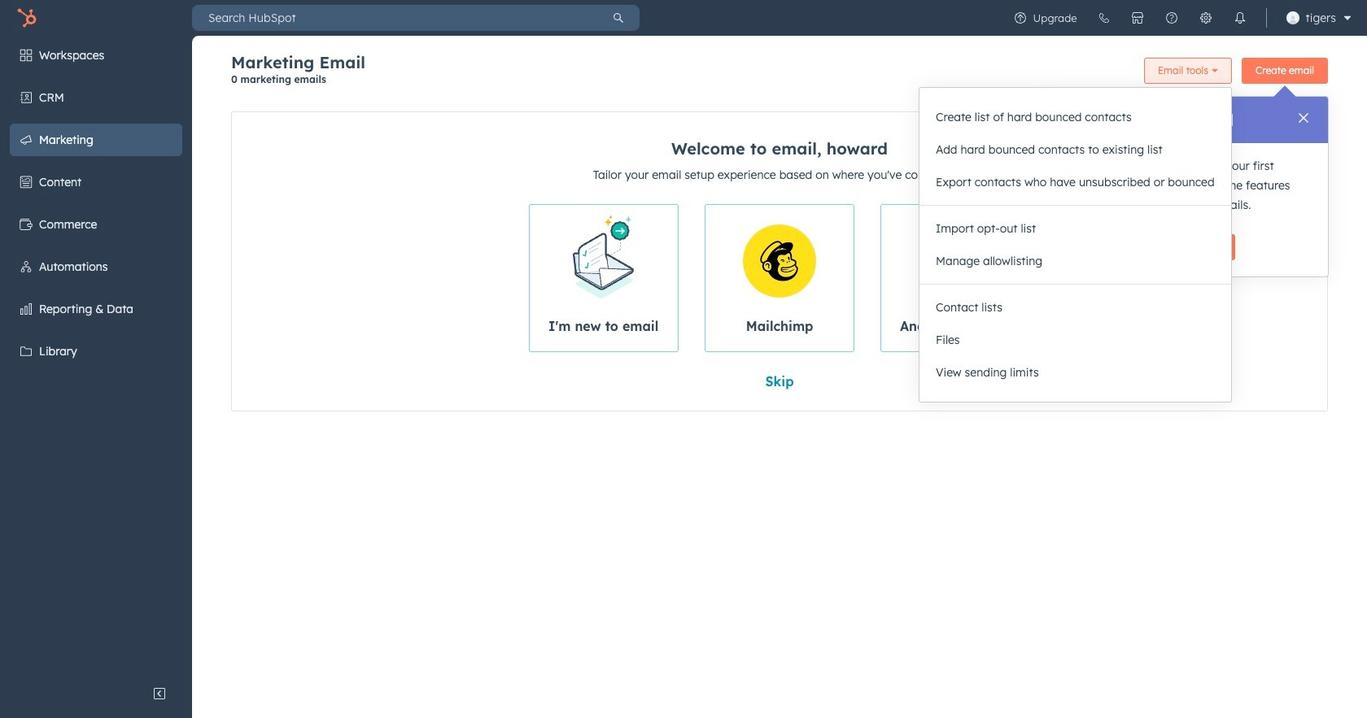 Task type: vqa. For each thing, say whether or not it's contained in the screenshot.
menu to the right
yes



Task type: locate. For each thing, give the bounding box(es) containing it.
Search HubSpot search field
[[192, 5, 598, 31]]

None checkbox
[[705, 204, 855, 353]]

1 horizontal spatial menu
[[1004, 0, 1358, 36]]

menu
[[1004, 0, 1358, 36], [0, 36, 192, 678]]

banner
[[231, 52, 1329, 95]]

None checkbox
[[529, 204, 679, 353], [881, 204, 1031, 353], [529, 204, 679, 353], [881, 204, 1031, 353]]



Task type: describe. For each thing, give the bounding box(es) containing it.
close image
[[1299, 113, 1309, 123]]

help image
[[1166, 11, 1179, 24]]

howard n/a image
[[1287, 11, 1300, 24]]

0 horizontal spatial menu
[[0, 36, 192, 678]]

marketplaces image
[[1131, 11, 1144, 24]]

settings image
[[1200, 11, 1213, 24]]

notifications image
[[1234, 11, 1247, 24]]



